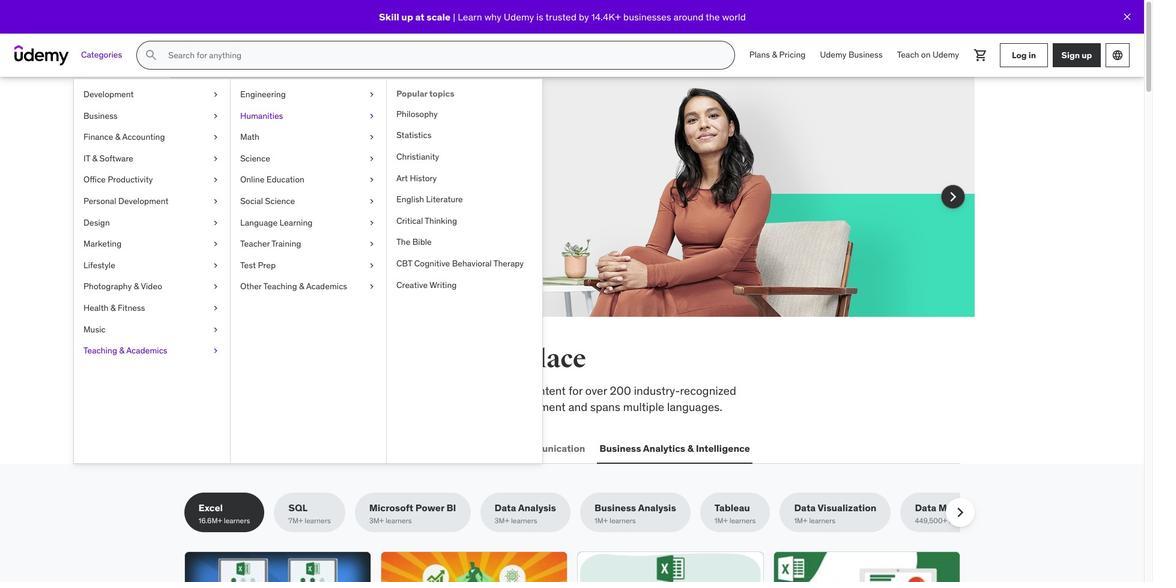 Task type: locate. For each thing, give the bounding box(es) containing it.
0 vertical spatial academics
[[306, 281, 347, 292]]

0 horizontal spatial you
[[337, 344, 380, 375]]

data up 449,500+ on the right bottom
[[916, 503, 937, 515]]

scale
[[427, 11, 451, 23]]

teaching down prep
[[264, 281, 297, 292]]

learners inside data analysis 3m+ learners
[[511, 517, 538, 526]]

3 learners from the left
[[386, 517, 412, 526]]

xsmall image inside the test prep link
[[367, 260, 377, 272]]

1 vertical spatial teaching
[[84, 346, 117, 356]]

7 learners from the left
[[810, 517, 836, 526]]

8 learners from the left
[[950, 517, 976, 526]]

cbt
[[397, 258, 412, 269]]

1m+ for data visualization
[[795, 517, 808, 526]]

0 horizontal spatial 3m+
[[369, 517, 384, 526]]

1 horizontal spatial the
[[706, 11, 720, 23]]

xsmall image inside health & fitness link
[[211, 303, 221, 315]]

& for software
[[92, 153, 97, 164]]

at
[[416, 11, 425, 23]]

data modeling 449,500+ learners
[[916, 503, 982, 526]]

xsmall image left english
[[367, 196, 377, 208]]

next image inside carousel element
[[944, 188, 963, 207]]

in right "log"
[[1029, 50, 1037, 60]]

7m+
[[289, 517, 303, 526]]

teaching & academics link
[[74, 341, 230, 362]]

teaching down music
[[84, 346, 117, 356]]

xsmall image for it & software
[[211, 153, 221, 165]]

xsmall image inside photography & video link
[[211, 281, 221, 293]]

udemy inside 'link'
[[821, 49, 847, 60]]

business for business
[[84, 110, 118, 121]]

xsmall image inside teacher training link
[[367, 239, 377, 250]]

xsmall image inside engineering link
[[367, 89, 377, 101]]

0 vertical spatial learning
[[227, 129, 316, 154]]

for up and
[[569, 384, 583, 398]]

0 horizontal spatial your
[[274, 159, 296, 174]]

critical
[[233, 384, 267, 398]]

0 horizontal spatial data
[[495, 503, 516, 515]]

xsmall image inside development link
[[211, 89, 221, 101]]

xsmall image inside the teaching & academics link
[[211, 346, 221, 357]]

learning inside language learning link
[[280, 217, 313, 228]]

1 horizontal spatial analysis
[[638, 503, 677, 515]]

xsmall image inside lifestyle link
[[211, 260, 221, 272]]

xsmall image for finance & accounting
[[211, 132, 221, 143]]

literature
[[426, 194, 463, 205]]

finance
[[84, 132, 113, 143]]

learners inside data visualization 1m+ learners
[[810, 517, 836, 526]]

your up education
[[274, 159, 296, 174]]

next image inside topic filters element
[[951, 504, 970, 523]]

3 1m+ from the left
[[795, 517, 808, 526]]

development down categories dropdown button
[[84, 89, 134, 100]]

development for personal
[[118, 196, 169, 207]]

one
[[475, 344, 519, 375]]

topics
[[430, 88, 455, 99]]

0 horizontal spatial 1m+
[[595, 517, 608, 526]]

& for video
[[134, 281, 139, 292]]

xsmall image for online education
[[367, 175, 377, 186]]

1 horizontal spatial data
[[795, 503, 816, 515]]

xsmall image left test at the top of page
[[211, 260, 221, 272]]

close image
[[1122, 11, 1134, 23]]

other teaching & academics
[[240, 281, 347, 292]]

up inside "sign up" link
[[1082, 50, 1093, 60]]

1 horizontal spatial you
[[407, 129, 442, 154]]

in up including at the bottom left of the page
[[447, 344, 471, 375]]

xsmall image left language
[[211, 217, 221, 229]]

xsmall image inside humanities link
[[367, 110, 377, 122]]

0 vertical spatial science
[[240, 153, 270, 164]]

the bible link
[[387, 232, 543, 254]]

xsmall image for teaching & academics
[[211, 346, 221, 357]]

prep
[[501, 384, 524, 398]]

analysis
[[518, 503, 556, 515], [638, 503, 677, 515]]

up right the sign at the top right of the page
[[1082, 50, 1093, 60]]

0 horizontal spatial up
[[402, 11, 413, 23]]

development inside button
[[209, 443, 271, 455]]

& right the health
[[111, 303, 116, 314]]

& for pricing
[[773, 49, 778, 60]]

learn
[[458, 11, 482, 23]]

shopping cart with 0 items image
[[974, 48, 989, 63]]

get
[[429, 159, 448, 174]]

photography & video
[[84, 281, 162, 292]]

sign up
[[1062, 50, 1093, 60]]

& left video
[[134, 281, 139, 292]]

data inside 'data modeling 449,500+ learners'
[[916, 503, 937, 515]]

data left visualization
[[795, 503, 816, 515]]

business inside business analysis 1m+ learners
[[595, 503, 637, 515]]

plans & pricing link
[[743, 41, 813, 70]]

language learning link
[[231, 212, 386, 234]]

critical thinking link
[[387, 211, 543, 232]]

xsmall image inside online education link
[[367, 175, 377, 186]]

0 horizontal spatial academics
[[126, 346, 167, 356]]

0 horizontal spatial analysis
[[518, 503, 556, 515]]

development right web
[[209, 443, 271, 455]]

online education link
[[231, 170, 386, 191]]

1 horizontal spatial academics
[[306, 281, 347, 292]]

philosophy
[[397, 109, 438, 119]]

the bible
[[397, 237, 432, 248]]

you for gets
[[407, 129, 442, 154]]

1 vertical spatial learning
[[280, 217, 313, 228]]

xsmall image
[[211, 89, 221, 101], [367, 89, 377, 101], [211, 110, 221, 122], [367, 110, 377, 122], [367, 132, 377, 143], [367, 175, 377, 186], [211, 239, 221, 250], [211, 281, 221, 293], [211, 303, 221, 315], [211, 324, 221, 336], [211, 346, 221, 357]]

1 horizontal spatial in
[[1029, 50, 1037, 60]]

2 horizontal spatial data
[[916, 503, 937, 515]]

xsmall image inside math link
[[367, 132, 377, 143]]

1 3m+ from the left
[[369, 517, 384, 526]]

teacher
[[240, 239, 270, 249]]

business for business analytics & intelligence
[[600, 443, 642, 455]]

it & software
[[84, 153, 133, 164]]

plans
[[750, 49, 771, 60]]

lifestyle link
[[74, 255, 230, 277]]

data inside data visualization 1m+ learners
[[795, 503, 816, 515]]

xsmall image for personal development
[[211, 196, 221, 208]]

& down music link
[[119, 346, 124, 356]]

& right it
[[92, 153, 97, 164]]

skills inside covering critical workplace skills to technical topics, including prep content for over 200 industry-recognized certifications, our catalog supports well-rounded professional development and spans multiple languages.
[[325, 384, 350, 398]]

sign
[[1062, 50, 1081, 60]]

xsmall image left skills
[[211, 153, 221, 165]]

0 vertical spatial the
[[706, 11, 720, 23]]

professional
[[434, 400, 497, 414]]

cbt cognitive behavioral therapy link
[[387, 254, 543, 275]]

health
[[84, 303, 108, 314]]

learners inside microsoft power bi 3m+ learners
[[386, 517, 412, 526]]

1 your from the left
[[274, 159, 296, 174]]

xsmall image inside the 'personal development' link
[[211, 196, 221, 208]]

xsmall image right (and
[[367, 153, 377, 165]]

2 horizontal spatial 1m+
[[795, 517, 808, 526]]

bible
[[413, 237, 432, 248]]

1m+ inside tableau 1m+ learners
[[715, 517, 728, 526]]

topics,
[[415, 384, 449, 398]]

3m+ inside microsoft power bi 3m+ learners
[[369, 517, 384, 526]]

finance & accounting
[[84, 132, 165, 143]]

1 horizontal spatial 1m+
[[715, 517, 728, 526]]

1 horizontal spatial your
[[365, 159, 387, 174]]

xsmall image for engineering
[[367, 89, 377, 101]]

xsmall image inside finance & accounting link
[[211, 132, 221, 143]]

1 analysis from the left
[[518, 503, 556, 515]]

web
[[187, 443, 207, 455]]

up for sign
[[1082, 50, 1093, 60]]

video
[[141, 281, 162, 292]]

popular
[[397, 88, 428, 99]]

xsmall image inside the design link
[[211, 217, 221, 229]]

2 1m+ from the left
[[715, 517, 728, 526]]

place
[[523, 344, 586, 375]]

for
[[257, 159, 271, 174], [569, 384, 583, 398]]

design
[[84, 217, 110, 228]]

you down 'philosophy'
[[407, 129, 442, 154]]

1 vertical spatial skills
[[325, 384, 350, 398]]

& right analytics
[[688, 443, 694, 455]]

1 vertical spatial you
[[337, 344, 380, 375]]

academics down music link
[[126, 346, 167, 356]]

xsmall image left "started"
[[211, 175, 221, 186]]

topic filters element
[[184, 494, 997, 533]]

1 vertical spatial science
[[265, 196, 295, 207]]

your
[[274, 159, 296, 174], [365, 159, 387, 174]]

1 data from the left
[[495, 503, 516, 515]]

for up online education
[[257, 159, 271, 174]]

sql
[[289, 503, 308, 515]]

photography
[[84, 281, 132, 292]]

statistics
[[397, 130, 432, 141]]

1m+ for business analysis
[[595, 517, 608, 526]]

the left the world
[[706, 11, 720, 23]]

xsmall image inside science link
[[367, 153, 377, 165]]

0 vertical spatial for
[[257, 159, 271, 174]]

udemy left is
[[504, 11, 534, 23]]

0 horizontal spatial udemy
[[504, 11, 534, 23]]

1 horizontal spatial up
[[1082, 50, 1093, 60]]

xsmall image inside other teaching & academics link
[[367, 281, 377, 293]]

data inside data analysis 3m+ learners
[[495, 503, 516, 515]]

learning down humanities in the top left of the page
[[227, 129, 316, 154]]

xsmall image left 'critical'
[[367, 217, 377, 229]]

english literature
[[397, 194, 463, 205]]

xsmall image inside social science link
[[367, 196, 377, 208]]

skills
[[227, 159, 255, 174]]

0 horizontal spatial in
[[447, 344, 471, 375]]

0 vertical spatial next image
[[944, 188, 963, 207]]

submit search image
[[144, 48, 159, 63]]

& right plans
[[773, 49, 778, 60]]

1 horizontal spatial udemy
[[821, 49, 847, 60]]

science
[[240, 153, 270, 164], [265, 196, 295, 207]]

teach on udemy link
[[890, 41, 967, 70]]

xsmall image for test prep
[[367, 260, 377, 272]]

0 vertical spatial up
[[402, 11, 413, 23]]

business inside button
[[600, 443, 642, 455]]

skills up supports
[[325, 384, 350, 398]]

& right 'finance'
[[115, 132, 120, 143]]

6 learners from the left
[[730, 517, 756, 526]]

4 learners from the left
[[511, 517, 538, 526]]

you up to
[[337, 344, 380, 375]]

2 analysis from the left
[[638, 503, 677, 515]]

analysis for data analysis
[[518, 503, 556, 515]]

academics down the test prep link
[[306, 281, 347, 292]]

1 1m+ from the left
[[595, 517, 608, 526]]

learners inside excel 16.6m+ learners
[[224, 517, 250, 526]]

data for data modeling
[[916, 503, 937, 515]]

up left at
[[402, 11, 413, 23]]

science up the online
[[240, 153, 270, 164]]

photography & video link
[[74, 277, 230, 298]]

test
[[240, 260, 256, 271]]

microsoft power bi 3m+ learners
[[369, 503, 456, 526]]

business inside 'link'
[[849, 49, 883, 60]]

next image
[[944, 188, 963, 207], [951, 504, 970, 523]]

education
[[267, 175, 305, 185]]

english
[[397, 194, 424, 205]]

xsmall image inside office productivity link
[[211, 175, 221, 186]]

learning up training
[[280, 217, 313, 228]]

categories
[[81, 49, 122, 60]]

office productivity link
[[74, 170, 230, 191]]

technical
[[366, 384, 412, 398]]

xsmall image inside marketing link
[[211, 239, 221, 250]]

2 vertical spatial development
[[209, 443, 271, 455]]

xsmall image left cbt
[[367, 260, 377, 272]]

1m+ inside data visualization 1m+ learners
[[795, 517, 808, 526]]

pricing
[[780, 49, 806, 60]]

1 vertical spatial the
[[224, 344, 263, 375]]

1 vertical spatial development
[[118, 196, 169, 207]]

learners inside business analysis 1m+ learners
[[610, 517, 636, 526]]

skills
[[267, 344, 332, 375], [325, 384, 350, 398]]

language learning
[[240, 217, 313, 228]]

1 horizontal spatial 3m+
[[495, 517, 510, 526]]

log in link
[[1001, 43, 1049, 67]]

xsmall image left the
[[367, 239, 377, 250]]

on
[[922, 49, 931, 60]]

development down office productivity link
[[118, 196, 169, 207]]

by
[[579, 11, 589, 23]]

0 horizontal spatial for
[[257, 159, 271, 174]]

& inside button
[[688, 443, 694, 455]]

personal development
[[84, 196, 169, 207]]

0 vertical spatial teaching
[[264, 281, 297, 292]]

xsmall image left "social"
[[211, 196, 221, 208]]

udemy right on
[[933, 49, 960, 60]]

Search for anything text field
[[166, 45, 720, 66]]

business
[[849, 49, 883, 60], [84, 110, 118, 121], [600, 443, 642, 455], [595, 503, 637, 515]]

in
[[1029, 50, 1037, 60], [447, 344, 471, 375]]

data right bi
[[495, 503, 516, 515]]

analysis inside business analysis 1m+ learners
[[638, 503, 677, 515]]

1 vertical spatial for
[[569, 384, 583, 398]]

the up the critical
[[224, 344, 263, 375]]

xsmall image inside it & software link
[[211, 153, 221, 165]]

skills up workplace
[[267, 344, 332, 375]]

1 learners from the left
[[224, 517, 250, 526]]

office productivity
[[84, 175, 153, 185]]

you inside learning that gets you skills for your present (and your future). get started with us.
[[407, 129, 442, 154]]

your right (and
[[365, 159, 387, 174]]

& for fitness
[[111, 303, 116, 314]]

xsmall image inside language learning link
[[367, 217, 377, 229]]

udemy image
[[14, 45, 69, 66]]

spans
[[591, 400, 621, 414]]

udemy business link
[[813, 41, 890, 70]]

xsmall image
[[211, 132, 221, 143], [211, 153, 221, 165], [367, 153, 377, 165], [211, 175, 221, 186], [211, 196, 221, 208], [367, 196, 377, 208], [211, 217, 221, 229], [367, 217, 377, 229], [367, 239, 377, 250], [211, 260, 221, 272], [367, 260, 377, 272], [367, 281, 377, 293]]

1 vertical spatial next image
[[951, 504, 970, 523]]

xsmall image for lifestyle
[[211, 260, 221, 272]]

analysis inside data analysis 3m+ learners
[[518, 503, 556, 515]]

web development button
[[184, 435, 273, 463]]

data visualization 1m+ learners
[[795, 503, 877, 526]]

udemy right pricing
[[821, 49, 847, 60]]

our
[[256, 400, 273, 414]]

udemy business
[[821, 49, 883, 60]]

xsmall image inside business link
[[211, 110, 221, 122]]

1m+ inside business analysis 1m+ learners
[[595, 517, 608, 526]]

xsmall image for marketing
[[211, 239, 221, 250]]

1 vertical spatial up
[[1082, 50, 1093, 60]]

1 horizontal spatial for
[[569, 384, 583, 398]]

need
[[385, 344, 443, 375]]

marketing link
[[74, 234, 230, 255]]

0 vertical spatial skills
[[267, 344, 332, 375]]

power
[[416, 503, 445, 515]]

you
[[407, 129, 442, 154], [337, 344, 380, 375]]

language
[[240, 217, 278, 228]]

xsmall image inside music link
[[211, 324, 221, 336]]

2 learners from the left
[[305, 517, 331, 526]]

xsmall image for teacher training
[[367, 239, 377, 250]]

0 vertical spatial you
[[407, 129, 442, 154]]

3 data from the left
[[916, 503, 937, 515]]

christianity
[[397, 151, 439, 162]]

2 3m+ from the left
[[495, 517, 510, 526]]

xsmall image left math
[[211, 132, 221, 143]]

xsmall image left creative at the left of the page
[[367, 281, 377, 293]]

5 learners from the left
[[610, 517, 636, 526]]

science down with
[[265, 196, 295, 207]]

2 data from the left
[[795, 503, 816, 515]]

leadership
[[373, 443, 424, 455]]

other
[[240, 281, 262, 292]]

1 horizontal spatial teaching
[[264, 281, 297, 292]]

16.6m+
[[199, 517, 222, 526]]



Task type: describe. For each thing, give the bounding box(es) containing it.
writing
[[430, 280, 457, 291]]

data for data analysis
[[495, 503, 516, 515]]

industry-
[[634, 384, 680, 398]]

for inside learning that gets you skills for your present (and your future). get started with us.
[[257, 159, 271, 174]]

business analytics & intelligence button
[[598, 435, 753, 463]]

excel 16.6m+ learners
[[199, 503, 250, 526]]

creative writing link
[[387, 275, 543, 296]]

accounting
[[122, 132, 165, 143]]

tableau 1m+ learners
[[715, 503, 756, 526]]

2 horizontal spatial udemy
[[933, 49, 960, 60]]

leadership button
[[370, 435, 426, 463]]

xsmall image for science
[[367, 153, 377, 165]]

intelligence
[[696, 443, 751, 455]]

up for skill
[[402, 11, 413, 23]]

content
[[527, 384, 566, 398]]

music link
[[74, 319, 230, 341]]

us.
[[291, 175, 306, 190]]

2 your from the left
[[365, 159, 387, 174]]

plans & pricing
[[750, 49, 806, 60]]

recognized
[[680, 384, 737, 398]]

xsmall image for photography & video
[[211, 281, 221, 293]]

office
[[84, 175, 106, 185]]

philosophy link
[[387, 104, 543, 125]]

engineering
[[240, 89, 286, 100]]

therapy
[[494, 258, 524, 269]]

xsmall image for humanities
[[367, 110, 377, 122]]

humanities element
[[386, 79, 543, 464]]

certifications,
[[184, 400, 253, 414]]

next image for topic filters element
[[951, 504, 970, 523]]

xsmall image for design
[[211, 217, 221, 229]]

business analysis 1m+ learners
[[595, 503, 677, 526]]

personal
[[84, 196, 116, 207]]

why
[[485, 11, 502, 23]]

development
[[499, 400, 566, 414]]

business analytics & intelligence
[[600, 443, 751, 455]]

learning inside learning that gets you skills for your present (and your future). get started with us.
[[227, 129, 316, 154]]

3m+ inside data analysis 3m+ learners
[[495, 517, 510, 526]]

online
[[240, 175, 265, 185]]

health & fitness link
[[74, 298, 230, 319]]

choose a language image
[[1112, 49, 1124, 61]]

learners inside sql 7m+ learners
[[305, 517, 331, 526]]

xsmall image for social science
[[367, 196, 377, 208]]

1 vertical spatial in
[[447, 344, 471, 375]]

art history
[[397, 173, 437, 184]]

xsmall image for music
[[211, 324, 221, 336]]

microsoft
[[369, 503, 414, 515]]

for inside covering critical workplace skills to technical topics, including prep content for over 200 industry-recognized certifications, our catalog supports well-rounded professional development and spans multiple languages.
[[569, 384, 583, 398]]

catalog
[[276, 400, 313, 414]]

well-
[[364, 400, 389, 414]]

gets
[[363, 129, 403, 154]]

xsmall image for health & fitness
[[211, 303, 221, 315]]

online education
[[240, 175, 305, 185]]

data analysis 3m+ learners
[[495, 503, 556, 526]]

carousel element
[[170, 77, 975, 346]]

14.4k+
[[592, 11, 621, 23]]

learners inside 'data modeling 449,500+ learners'
[[950, 517, 976, 526]]

present
[[299, 159, 338, 174]]

xsmall image for language learning
[[367, 217, 377, 229]]

data for data visualization
[[795, 503, 816, 515]]

creative
[[397, 280, 428, 291]]

fitness
[[118, 303, 145, 314]]

world
[[723, 11, 746, 23]]

analytics
[[643, 443, 686, 455]]

bi
[[447, 503, 456, 515]]

history
[[410, 173, 437, 184]]

modeling
[[939, 503, 982, 515]]

music
[[84, 324, 106, 335]]

businesses
[[624, 11, 672, 23]]

communication button
[[510, 435, 588, 463]]

449,500+
[[916, 517, 948, 526]]

analysis for business analysis
[[638, 503, 677, 515]]

productivity
[[108, 175, 153, 185]]

communication
[[513, 443, 586, 455]]

you for skills
[[337, 344, 380, 375]]

engineering link
[[231, 84, 386, 106]]

to
[[353, 384, 363, 398]]

math
[[240, 132, 260, 143]]

0 vertical spatial in
[[1029, 50, 1037, 60]]

& down the test prep link
[[299, 281, 304, 292]]

statistics link
[[387, 125, 543, 147]]

0 horizontal spatial the
[[224, 344, 263, 375]]

0 vertical spatial development
[[84, 89, 134, 100]]

teacher training
[[240, 239, 301, 249]]

languages.
[[668, 400, 723, 414]]

business link
[[74, 106, 230, 127]]

english literature link
[[387, 189, 543, 211]]

the
[[397, 237, 411, 248]]

xsmall image for business
[[211, 110, 221, 122]]

around
[[674, 11, 704, 23]]

sql 7m+ learners
[[289, 503, 331, 526]]

categories button
[[74, 41, 129, 70]]

0 horizontal spatial teaching
[[84, 346, 117, 356]]

learning that gets you skills for your present (and your future). get started with us.
[[227, 129, 448, 190]]

supports
[[316, 400, 361, 414]]

teach
[[898, 49, 920, 60]]

& for accounting
[[115, 132, 120, 143]]

health & fitness
[[84, 303, 145, 314]]

xsmall image for math
[[367, 132, 377, 143]]

cbt cognitive behavioral therapy
[[397, 258, 524, 269]]

1 vertical spatial academics
[[126, 346, 167, 356]]

lifestyle
[[84, 260, 115, 271]]

next image for carousel element
[[944, 188, 963, 207]]

learners inside tableau 1m+ learners
[[730, 517, 756, 526]]

it
[[84, 153, 90, 164]]

workplace
[[270, 384, 322, 398]]

xsmall image for development
[[211, 89, 221, 101]]

development for web
[[209, 443, 271, 455]]

& for academics
[[119, 346, 124, 356]]

sign up link
[[1053, 43, 1102, 67]]

covering
[[184, 384, 230, 398]]

log in
[[1013, 50, 1037, 60]]

xsmall image for office productivity
[[211, 175, 221, 186]]

art
[[397, 173, 408, 184]]

business for business analysis 1m+ learners
[[595, 503, 637, 515]]

xsmall image for other teaching & academics
[[367, 281, 377, 293]]



Task type: vqa. For each thing, say whether or not it's contained in the screenshot.
xsmall image within Engineering link
yes



